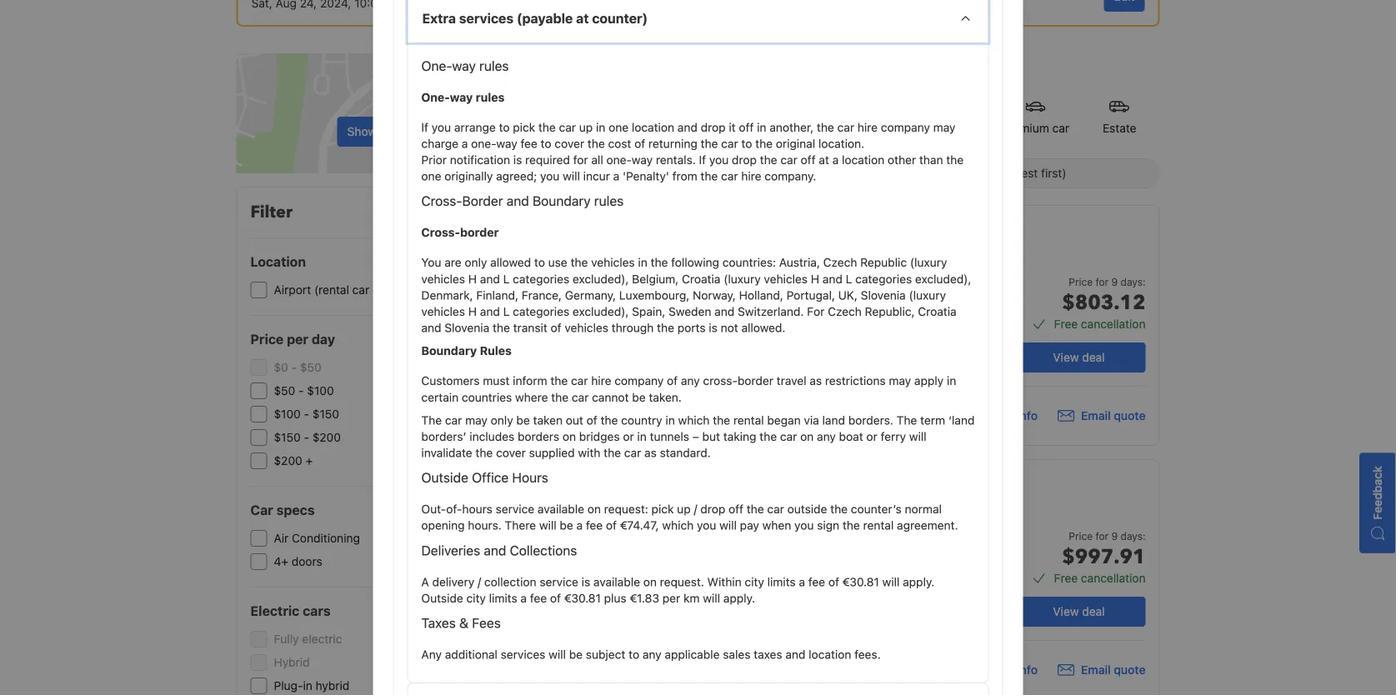 Task type: describe. For each thing, give the bounding box(es) containing it.
important info button for $997.91
[[936, 662, 1038, 678]]

small car button
[[647, 87, 730, 147]]

excluded), up "germany,"
[[573, 272, 629, 286]]

(lowest
[[999, 166, 1038, 180]]

suv jeep compass or similar
[[712, 251, 864, 274]]

to down large car on the right
[[741, 137, 752, 150]]

charge
[[421, 137, 458, 150]]

company.
[[765, 169, 816, 183]]

the up 'bridges'
[[601, 413, 618, 427]]

car up cost
[[614, 121, 631, 135]]

countries:
[[722, 256, 776, 269]]

any additional services will be subject to any applicable sales taxes and location fees.
[[421, 648, 881, 661]]

you left pay
[[697, 519, 716, 532]]

of inside the car may only be taken out of the country in which the rental began via land borders. the term 'land borders' includes borders on bridges or in tunnels – but taking the car on any boat or ferry will invalidate the cover supplied with the car as standard.
[[587, 413, 597, 427]]

sort by element
[[597, 158, 1160, 188]]

only inside the car may only be taken out of the country in which the rental began via land borders. the term 'land borders' includes borders on bridges or in tunnels – but taking the car on any boat or ferry will invalidate the cover supplied with the car as standard.
[[491, 413, 513, 427]]

republic,
[[865, 305, 915, 318]]

1 info from the top
[[1017, 409, 1038, 423]]

1 vertical spatial (luxury
[[724, 272, 761, 286]]

to inside you are only allowed to use the vehicles in the following countries: austria, czech republic (luxury vehicles h and l categories excluded), belgium, croatia (luxury vehicles h and l categories excluded), denmark, finland, france, germany, luxembourg, norway, holland, portugal, uk, slovenia (luxury vehicles h and l categories excluded), spain, sweden and switzerland. for czech republic, croatia and slovenia the transit of vehicles through the ports is not allowed.
[[534, 256, 545, 269]]

vehicles up "germany,"
[[591, 256, 635, 269]]

way up 'penalty'
[[632, 153, 653, 167]]

service inside out-of-hours service available on request: pick up / drop off the car outside the counter's normal opening hours. there will be a fee of €74.47, which you will pay when you sign the rental agreement.
[[496, 502, 534, 516]]

the up pay
[[747, 502, 764, 516]]

and down finland,
[[480, 305, 500, 318]]

1 horizontal spatial apply.
[[903, 575, 935, 589]]

people carrier button
[[877, 87, 985, 147]]

the up rules
[[493, 321, 510, 335]]

car up out
[[572, 390, 589, 404]]

not
[[721, 321, 738, 335]]

the down small car
[[701, 137, 718, 150]]

the right from
[[701, 169, 718, 183]]

service inside a delivery / collection service is available on request. within city limits a fee of €30.81 will apply. outside city limits a fee of €30.81 plus €1.83 per km will apply.
[[540, 575, 578, 589]]

any inside customers must inform the car hire company of any cross-border travel as restrictions may apply in certain countries where the car cannot be taken.
[[681, 374, 700, 388]]

company inside "if you arrange to pick the car up in one location and drop it off in another, the car hire company may charge a one-way fee to cover the cost of returning the car to the original location. prior notification is required for all one-way rentals. if you drop the car off at a location other than the one originally agreed; you will incur a 'penalty' from the car hire company."
[[881, 120, 930, 134]]

the right the than
[[946, 153, 964, 167]]

quote for $997.91
[[1114, 663, 1146, 677]]

the down the includes
[[476, 446, 493, 460]]

of inside "if you arrange to pick the car up in one location and drop it off in another, the car hire company may charge a one-way fee to cover the cost of returning the car to the original location. prior notification is required for all one-way rentals. if you drop the car off at a location other than the one originally agreed; you will incur a 'penalty' from the car hire company."
[[634, 137, 645, 150]]

2 vertical spatial rules
[[594, 193, 624, 209]]

will down agreement.
[[882, 575, 900, 589]]

0 horizontal spatial €30.81
[[564, 591, 601, 605]]

0 vertical spatial $200
[[312, 431, 341, 444]]

carrier
[[933, 121, 968, 135]]

fee up rome ciampino airport
[[808, 575, 825, 589]]

airport inside button
[[801, 595, 840, 608]]

by
[[577, 166, 591, 180]]

way up the notification
[[496, 137, 517, 150]]

countries
[[462, 390, 512, 404]]

deliveries and collections
[[421, 542, 577, 558]]

rental inside out-of-hours service available on request: pick up / drop off the car outside the counter's normal opening hours. there will be a fee of €74.47, which you will pay when you sign the rental agreement.
[[863, 519, 894, 532]]

way up arrange
[[450, 90, 473, 104]]

counter)
[[592, 10, 648, 26]]

car up location.
[[837, 120, 854, 134]]

0 horizontal spatial airport
[[274, 283, 311, 297]]

and down hours.
[[484, 542, 506, 558]]

another,
[[770, 120, 814, 134]]

prior
[[421, 153, 447, 167]]

0 vertical spatial if
[[421, 120, 428, 134]]

and down agreed;
[[507, 193, 529, 209]]

vehicles down denmark,
[[421, 305, 465, 318]]

request:
[[604, 502, 648, 516]]

pick-up date element
[[251, 0, 406, 12]]

1 horizontal spatial if
[[699, 153, 706, 167]]

- for $150
[[304, 431, 309, 444]]

on down via
[[800, 430, 814, 443]]

the up required
[[538, 120, 556, 134]]

1 horizontal spatial boundary
[[533, 193, 591, 209]]

company inside customers must inform the car hire company of any cross-border travel as restrictions may apply in certain countries where the car cannot be taken.
[[615, 374, 664, 388]]

car up borders'
[[445, 413, 462, 427]]

way down extra
[[452, 58, 476, 74]]

out-of-hours service available on request: pick up / drop off the car outside the counter's normal opening hours. there will be a fee of €74.47, which you will pay when you sign the rental agreement.
[[421, 502, 958, 532]]

2 unlimited mileage from the top
[[878, 566, 974, 580]]

quote for $803.12
[[1114, 409, 1146, 423]]

or down the country
[[623, 430, 634, 443]]

all inside "if you arrange to pick the car up in one location and drop it off in another, the car hire company may charge a one-way fee to cover the cost of returning the car to the original location. prior notification is required for all one-way rentals. if you drop the car off at a location other than the one originally agreed; you will incur a 'penalty' from the car hire company."
[[591, 153, 603, 167]]

be left subject in the left of the page
[[569, 648, 583, 661]]

1 horizontal spatial $50
[[300, 361, 321, 374]]

a down location.
[[832, 153, 839, 167]]

to up required
[[541, 137, 551, 150]]

1 vertical spatial off
[[801, 153, 816, 167]]

excluded), down "germany,"
[[573, 305, 629, 318]]

you down outside
[[794, 519, 814, 532]]

1 horizontal spatial slovenia
[[861, 288, 906, 302]]

switzerland.
[[738, 305, 804, 318]]

1 vertical spatial apply.
[[723, 591, 755, 605]]

supplied by avis image
[[566, 403, 618, 428]]

the up belgium,
[[651, 256, 668, 269]]

outside inside a delivery / collection service is available on request. within city limits a fee of €30.81 will apply. outside city limits a fee of €30.81 plus €1.83 per km will apply.
[[421, 591, 463, 605]]

than
[[919, 153, 943, 167]]

1 vertical spatial one-
[[606, 153, 632, 167]]

1 horizontal spatial $150
[[312, 407, 339, 421]]

1 vertical spatial large
[[742, 312, 773, 326]]

1 vertical spatial boundary
[[421, 344, 477, 358]]

5 seats
[[732, 289, 771, 303]]

car down the country
[[624, 446, 641, 460]]

product card group containing $803.12
[[551, 205, 1166, 446]]

invalidate
[[421, 446, 472, 460]]

country
[[621, 413, 662, 427]]

the up sign
[[830, 502, 848, 516]]

the up the company.
[[760, 153, 777, 167]]

original
[[776, 137, 815, 150]]

may inside "if you arrange to pick the car up in one location and drop it off in another, the car hire company may charge a one-way fee to cover the cost of returning the car to the original location. prior notification is required for all one-way rentals. if you drop the car off at a location other than the one originally agreed; you will incur a 'penalty' from the car hire company."
[[933, 120, 956, 134]]

categories down republic
[[855, 272, 912, 286]]

following
[[671, 256, 719, 269]]

0 vertical spatial limits
[[767, 575, 796, 589]]

(rental
[[314, 283, 349, 297]]

outside office hours
[[421, 470, 548, 486]]

0 vertical spatial rules
[[479, 58, 509, 74]]

0 vertical spatial border
[[460, 226, 499, 239]]

to right arrange
[[499, 120, 510, 134]]

the right the inform
[[550, 374, 568, 388]]

for for $803.12
[[1096, 276, 1109, 288]]

1 3 large bags from the top
[[732, 312, 802, 326]]

suv for $997.91
[[712, 505, 745, 528]]

first)
[[1041, 166, 1067, 180]]

show on map button
[[236, 53, 531, 173]]

h up finland,
[[468, 272, 477, 286]]

sort
[[551, 166, 574, 180]]

vehicles up denmark,
[[421, 272, 465, 286]]

and up finland,
[[480, 272, 500, 286]]

belgium,
[[632, 272, 679, 286]]

1 vertical spatial $50
[[274, 384, 295, 398]]

4+
[[274, 555, 288, 568]]

you up charge
[[432, 120, 451, 134]]

1 3 from the top
[[732, 312, 739, 326]]

began
[[767, 413, 801, 427]]

you down required
[[540, 169, 560, 183]]

car down began
[[780, 430, 797, 443]]

view deal for $997.91
[[1053, 605, 1105, 618]]

a right incur
[[613, 169, 620, 183]]

drop-off date element
[[466, 0, 619, 12]]

extra services (payable at counter) button
[[408, 0, 988, 42]]

at inside "if you arrange to pick the car up in one location and drop it off in another, the car hire company may charge a one-way fee to cover the cost of returning the car to the original location. prior notification is required for all one-way rentals. if you drop the car off at a location other than the one originally agreed; you will incur a 'penalty' from the car hire company."
[[819, 153, 829, 167]]

and right taxes
[[786, 648, 806, 661]]

the right use
[[571, 256, 588, 269]]

as inside customers must inform the car hire company of any cross-border travel as restrictions may apply in certain countries where the car cannot be taken.
[[810, 374, 822, 388]]

email quote button for $997.91
[[1058, 662, 1146, 678]]

for for $997.91
[[1096, 530, 1109, 542]]

car right (rental
[[352, 283, 369, 297]]

agreement.
[[897, 519, 958, 532]]

per inside a delivery / collection service is available on request. within city limits a fee of €30.81 will apply. outside city limits a fee of €30.81 plus €1.83 per km will apply.
[[663, 591, 680, 605]]

1 vertical spatial location
[[842, 153, 885, 167]]

taken
[[533, 413, 563, 427]]

will right km
[[703, 591, 720, 605]]

will left pay
[[719, 519, 737, 532]]

hours
[[512, 470, 548, 486]]

premium car button
[[985, 87, 1086, 147]]

fee down collection
[[530, 591, 547, 605]]

when
[[762, 519, 791, 532]]

or down borders. at bottom
[[866, 430, 878, 443]]

1 vertical spatial drop
[[732, 153, 757, 167]]

taking
[[723, 430, 756, 443]]

0 horizontal spatial $200
[[274, 454, 302, 468]]

pay
[[740, 519, 759, 532]]

deal for $997.91
[[1082, 605, 1105, 618]]

extra services (payable at counter)
[[422, 10, 648, 26]]

other
[[888, 153, 916, 167]]

norway,
[[693, 288, 736, 302]]

the up location.
[[817, 120, 834, 134]]

seats
[[742, 289, 771, 303]]

the down began
[[760, 430, 777, 443]]

1 vertical spatial limits
[[489, 591, 517, 605]]

land
[[822, 413, 845, 427]]

km
[[684, 591, 700, 605]]

on down out
[[563, 430, 576, 443]]

1 vertical spatial slovenia
[[445, 321, 489, 335]]

- for $100
[[304, 407, 309, 421]]

the right sign
[[843, 519, 860, 532]]

0 horizontal spatial per
[[287, 331, 308, 347]]

sign
[[817, 519, 839, 532]]

customers
[[421, 374, 480, 388]]

plug-in hybrid
[[274, 679, 349, 693]]

are
[[445, 256, 462, 269]]

only inside you are only allowed to use the vehicles in the following countries: austria, czech republic (luxury vehicles h and l categories excluded), belgium, croatia (luxury vehicles h and l categories excluded), denmark, finland, france, germany, luxembourg, norway, holland, portugal, uk, slovenia (luxury vehicles h and l categories excluded), spain, sweden and switzerland. for czech republic, croatia and slovenia the transit of vehicles through the ports is not allowed.
[[465, 256, 487, 269]]

is inside a delivery / collection service is available on request. within city limits a fee of €30.81 will apply. outside city limits a fee of €30.81 plus €1.83 per km will apply.
[[582, 575, 590, 589]]

2 vertical spatial any
[[643, 648, 662, 661]]

uk,
[[838, 288, 858, 302]]

price for 9 days: $997.91
[[1062, 530, 1146, 571]]

or inside suv jeep renegade or similar
[[824, 511, 834, 523]]

h down finland,
[[468, 305, 477, 318]]

or inside suv jeep compass or similar
[[821, 257, 831, 268]]

border inside customers must inform the car hire company of any cross-border travel as restrictions may apply in certain countries where the car cannot be taken.
[[738, 374, 773, 388]]

small car
[[664, 121, 714, 135]]

suv jeep renegade or similar
[[712, 505, 867, 528]]

hours.
[[468, 519, 502, 532]]

$200 +
[[274, 454, 313, 468]]

a up rome ciampino airport
[[799, 575, 805, 589]]

email quote for $803.12
[[1081, 409, 1146, 423]]

0 vertical spatial drop
[[701, 120, 726, 134]]

0 horizontal spatial city
[[466, 591, 486, 605]]

border
[[462, 193, 503, 209]]

car up original
[[781, 121, 798, 135]]

you right rentals. at the left
[[709, 153, 729, 167]]

free for $803.12
[[1054, 317, 1078, 331]]

2 vertical spatial location
[[809, 648, 851, 661]]

of inside you are only allowed to use the vehicles in the following countries: austria, czech republic (luxury vehicles h and l categories excluded), belgium, croatia (luxury vehicles h and l categories excluded), denmark, finland, france, germany, luxembourg, norway, holland, portugal, uk, slovenia (luxury vehicles h and l categories excluded), spain, sweden and switzerland. for czech republic, croatia and slovenia the transit of vehicles through the ports is not allowed.
[[551, 321, 562, 335]]

1 outside from the top
[[421, 470, 468, 486]]

1 horizontal spatial one
[[609, 120, 629, 134]]

l down 'allowed'
[[503, 272, 510, 286]]

suvs button
[[814, 87, 877, 147]]

h up "portugal,"
[[811, 272, 819, 286]]

view for $997.91
[[1053, 605, 1079, 618]]

filter
[[250, 201, 292, 224]]

electric
[[250, 603, 300, 619]]

free cancellation for $803.12
[[1054, 317, 1146, 331]]

0 vertical spatial location
[[632, 120, 674, 134]]

1 one-way rules from the top
[[421, 58, 509, 74]]

1 unlimited from the top
[[878, 312, 929, 326]]

pick inside out-of-hours service available on request: pick up / drop off the car outside the counter's normal opening hours. there will be a fee of €74.47, which you will pay when you sign the rental agreement.
[[652, 502, 674, 516]]

1 horizontal spatial croatia
[[918, 305, 957, 318]]

electric cars
[[250, 603, 331, 619]]

rome ciampino airport
[[712, 595, 840, 608]]

all inside clear all filters button
[[471, 204, 483, 218]]

excluded), up the automatic
[[915, 272, 971, 286]]

0 horizontal spatial $100
[[274, 407, 301, 421]]

feedback
[[1371, 466, 1384, 520]]

outside
[[787, 502, 827, 516]]

portugal,
[[787, 288, 835, 302]]

there
[[505, 519, 536, 532]]

to right subject in the left of the page
[[629, 648, 639, 661]]

may inside customers must inform the car hire company of any cross-border travel as restrictions may apply in certain countries where the car cannot be taken.
[[889, 374, 911, 388]]

but
[[702, 430, 720, 443]]

1 bags from the top
[[776, 312, 802, 326]]

rome
[[712, 595, 743, 608]]

in inside you are only allowed to use the vehicles in the following countries: austria, czech republic (luxury vehicles h and l categories excluded), belgium, croatia (luxury vehicles h and l categories excluded), denmark, finland, france, germany, luxembourg, norway, holland, portugal, uk, slovenia (luxury vehicles h and l categories excluded), spain, sweden and switzerland. for czech republic, croatia and slovenia the transit of vehicles through the ports is not allowed.
[[638, 256, 647, 269]]

vehicles down "germany,"
[[565, 321, 608, 335]]

l up "uk," at right
[[846, 272, 852, 286]]

car up required
[[559, 120, 576, 134]]

will inside the car may only be taken out of the country in which the rental began via land borders. the term 'land borders' includes borders on bridges or in tunnels – but taking the car on any boat or ferry will invalidate the cover supplied with the car as standard.
[[909, 430, 927, 443]]

2 one- from the top
[[421, 90, 450, 104]]

0 horizontal spatial one
[[421, 169, 441, 183]]

0 vertical spatial (luxury
[[910, 256, 947, 269]]

the down large car on the right
[[755, 137, 773, 150]]

jeep for $803.12
[[749, 257, 771, 268]]

1 the from the left
[[421, 413, 442, 427]]

the up "taken"
[[551, 390, 569, 404]]

which inside out-of-hours service available on request: pick up / drop off the car outside the counter's normal opening hours. there will be a fee of €74.47, which you will pay when you sign the rental agreement.
[[662, 519, 694, 532]]

and up "uk," at right
[[823, 272, 843, 286]]

2 important from the top
[[960, 663, 1014, 677]]

1 horizontal spatial hire
[[741, 169, 761, 183]]

republic
[[860, 256, 907, 269]]

1 horizontal spatial €30.81
[[842, 575, 879, 589]]

customers must inform the car hire company of any cross-border travel as restrictions may apply in certain countries where the car cannot be taken.
[[421, 374, 956, 404]]

of down sign
[[828, 575, 839, 589]]

up inside out-of-hours service available on request: pick up / drop off the car outside the counter's normal opening hours. there will be a fee of €74.47, which you will pay when you sign the rental agreement.
[[677, 502, 691, 516]]

suv for $803.12
[[712, 251, 745, 274]]

pick inside "if you arrange to pick the car up in one location and drop it off in another, the car hire company may charge a one-way fee to cover the cost of returning the car to the original location. prior notification is required for all one-way rentals. if you drop the car off at a location other than the one originally agreed; you will incur a 'penalty' from the car hire company."
[[513, 120, 535, 134]]

0 vertical spatial $100
[[307, 384, 334, 398]]

1 vertical spatial services
[[501, 648, 545, 661]]

2 important info from the top
[[960, 663, 1038, 677]]

medium car button
[[551, 87, 647, 147]]

2 3 from the top
[[732, 566, 739, 580]]

car up the company.
[[781, 153, 798, 167]]

map
[[397, 125, 420, 138]]

car right from
[[721, 169, 738, 183]]

$50 - $100
[[274, 384, 334, 398]]

will up collections
[[539, 519, 557, 532]]

categories up france,
[[513, 272, 569, 286]]

1 vertical spatial $150
[[274, 431, 301, 444]]

show
[[347, 125, 377, 138]]

view deal button for $997.91
[[1012, 597, 1146, 627]]

0 vertical spatial off
[[739, 120, 754, 134]]

cross- for border
[[421, 193, 462, 209]]

0 horizontal spatial croatia
[[682, 272, 721, 286]]

price (lowest first)
[[969, 166, 1067, 180]]

1 vertical spatial czech
[[828, 305, 862, 318]]

filters
[[486, 204, 517, 218]]

1 vertical spatial rules
[[476, 90, 505, 104]]

hybrid
[[316, 679, 349, 693]]



Task type: locate. For each thing, give the bounding box(es) containing it.
€74.47,
[[620, 519, 659, 532]]

airport
[[274, 283, 311, 297], [801, 595, 840, 608]]

1 free from the top
[[1054, 317, 1078, 331]]

0 vertical spatial view deal button
[[1012, 343, 1146, 373]]

drop down it at the right top
[[732, 153, 757, 167]]

drop inside out-of-hours service available on request: pick up / drop off the car outside the counter's normal opening hours. there will be a fee of €74.47, which you will pay when you sign the rental agreement.
[[700, 502, 725, 516]]

0 horizontal spatial at
[[576, 10, 589, 26]]

$100 down $50 - $100
[[274, 407, 301, 421]]

out
[[566, 413, 583, 427]]

$50
[[300, 361, 321, 374], [274, 384, 295, 398]]

days: inside price for 9 days: $803.12
[[1121, 276, 1146, 288]]

a down collection
[[521, 591, 527, 605]]

view deal down $803.12
[[1053, 351, 1105, 364]]

2 mileage from the top
[[932, 566, 974, 580]]

0 vertical spatial mileage
[[932, 312, 974, 326]]

as inside the car may only be taken out of the country in which the rental began via land borders. the term 'land borders' includes borders on bridges or in tunnels – but taking the car on any boat or ferry will invalidate the cover supplied with the car as standard.
[[644, 446, 657, 460]]

large car
[[747, 121, 798, 135]]

3 large bags
[[732, 312, 802, 326], [732, 566, 802, 580]]

1 vertical spatial view deal button
[[1012, 597, 1146, 627]]

available
[[538, 502, 584, 516], [593, 575, 640, 589]]

off inside out-of-hours service available on request: pick up / drop off the car outside the counter's normal opening hours. there will be a fee of €74.47, which you will pay when you sign the rental agreement.
[[729, 502, 744, 516]]

2 view from the top
[[1053, 605, 1079, 618]]

1 important info from the top
[[960, 409, 1038, 423]]

0 vertical spatial boundary
[[533, 193, 591, 209]]

1 horizontal spatial per
[[663, 591, 680, 605]]

day
[[312, 331, 335, 347]]

2 bags from the top
[[776, 566, 802, 580]]

0 horizontal spatial cover
[[496, 446, 526, 460]]

jeep left renegade
[[749, 511, 771, 523]]

0 vertical spatial apply.
[[903, 575, 935, 589]]

1 vertical spatial 3
[[732, 566, 739, 580]]

1 horizontal spatial city
[[745, 575, 764, 589]]

2 product card group from the top
[[551, 459, 1166, 695]]

luxembourg,
[[619, 288, 690, 302]]

product card group containing $997.91
[[551, 459, 1166, 695]]

rental inside the car may only be taken out of the country in which the rental began via land borders. the term 'land borders' includes borders on bridges or in tunnels – but taking the car on any boat or ferry will invalidate the cover supplied with the car as standard.
[[733, 413, 764, 427]]

clear all filters button
[[440, 204, 517, 218]]

finland,
[[476, 288, 518, 302]]

3 large bags up ciampino
[[732, 566, 802, 580]]

view down $803.12
[[1053, 351, 1079, 364]]

off right it at the right top
[[739, 120, 754, 134]]

ports
[[677, 321, 706, 335]]

a inside out-of-hours service available on request: pick up / drop off the car outside the counter's normal opening hours. there will be a fee of €74.47, which you will pay when you sign the rental agreement.
[[576, 519, 583, 532]]

location
[[250, 254, 306, 270]]

1 important info button from the top
[[936, 408, 1038, 424]]

company up other
[[881, 120, 930, 134]]

0 vertical spatial /
[[694, 502, 697, 516]]

free for $997.91
[[1054, 571, 1078, 585]]

2 view deal button from the top
[[1012, 597, 1146, 627]]

1 horizontal spatial service
[[540, 575, 578, 589]]

deal for $803.12
[[1082, 351, 1105, 364]]

suv
[[712, 251, 745, 274], [712, 505, 745, 528]]

car down it at the right top
[[721, 137, 738, 150]]

9 for $997.91
[[1112, 530, 1118, 542]]

9 inside price for 9 days: $803.12
[[1112, 276, 1118, 288]]

important
[[960, 409, 1014, 423], [960, 663, 1014, 677]]

2 9 from the top
[[1112, 530, 1118, 542]]

car
[[559, 120, 576, 134], [837, 120, 854, 134], [614, 121, 631, 135], [697, 121, 714, 135], [781, 121, 798, 135], [1052, 121, 1069, 135], [721, 137, 738, 150], [781, 153, 798, 167], [721, 169, 738, 183], [352, 283, 369, 297], [571, 374, 588, 388], [572, 390, 589, 404], [445, 413, 462, 427], [780, 430, 797, 443], [624, 446, 641, 460], [767, 502, 784, 516]]

as right travel at the bottom
[[810, 374, 822, 388]]

0 horizontal spatial /
[[478, 575, 481, 589]]

of down collections
[[550, 591, 561, 605]]

1 horizontal spatial any
[[681, 374, 700, 388]]

fully
[[274, 632, 299, 646]]

1 cancellation from the top
[[1081, 317, 1146, 331]]

and inside "if you arrange to pick the car up in one location and drop it off in another, the car hire company may charge a one-way fee to cover the cost of returning the car to the original location. prior notification is required for all one-way rentals. if you drop the car off at a location other than the one originally agreed; you will incur a 'penalty' from the car hire company."
[[678, 120, 698, 134]]

0 vertical spatial cross-
[[421, 193, 462, 209]]

cancellation for $997.91
[[1081, 571, 1146, 585]]

- for $50
[[299, 384, 304, 398]]

1 jeep from the top
[[749, 257, 771, 268]]

will inside "if you arrange to pick the car up in one location and drop it off in another, the car hire company may charge a one-way fee to cover the cost of returning the car to the original location. prior notification is required for all one-way rentals. if you drop the car off at a location other than the one originally agreed; you will incur a 'penalty' from the car hire company."
[[563, 169, 580, 183]]

large up ciampino
[[742, 566, 773, 580]]

(luxury up the automatic
[[910, 256, 947, 269]]

2 free from the top
[[1054, 571, 1078, 585]]

jeep inside suv jeep compass or similar
[[749, 257, 771, 268]]

1 email quote button from the top
[[1058, 408, 1146, 424]]

1 vertical spatial info
[[1017, 663, 1038, 677]]

2 outside from the top
[[421, 591, 463, 605]]

email quote
[[1081, 409, 1146, 423], [1081, 663, 1146, 677]]

car right small on the top of page
[[697, 121, 714, 135]]

1 horizontal spatial rental
[[863, 519, 894, 532]]

available inside a delivery / collection service is available on request. within city limits a fee of €30.81 will apply. outside city limits a fee of €30.81 plus €1.83 per km will apply.
[[593, 575, 640, 589]]

2 quote from the top
[[1114, 663, 1146, 677]]

similar inside suv jeep renegade or similar
[[837, 511, 867, 523]]

price inside the price for 9 days: $997.91
[[1069, 530, 1093, 542]]

1 view deal from the top
[[1053, 351, 1105, 364]]

a
[[421, 575, 429, 589]]

search summary element
[[236, 0, 1160, 27]]

1 horizontal spatial /
[[694, 502, 697, 516]]

price inside price for 9 days: $803.12
[[1069, 276, 1093, 288]]

and
[[678, 120, 698, 134], [507, 193, 529, 209], [480, 272, 500, 286], [823, 272, 843, 286], [480, 305, 500, 318], [715, 305, 735, 318], [421, 321, 441, 335], [484, 542, 506, 558], [786, 648, 806, 661]]

1 deal from the top
[[1082, 351, 1105, 364]]

may right people
[[933, 120, 956, 134]]

request.
[[660, 575, 704, 589]]

deal down $997.91
[[1082, 605, 1105, 618]]

the
[[538, 120, 556, 134], [817, 120, 834, 134], [588, 137, 605, 150], [701, 137, 718, 150], [755, 137, 773, 150], [760, 153, 777, 167], [946, 153, 964, 167], [701, 169, 718, 183], [571, 256, 588, 269], [651, 256, 668, 269], [493, 321, 510, 335], [657, 321, 674, 335], [550, 374, 568, 388], [551, 390, 569, 404], [601, 413, 618, 427], [713, 413, 730, 427], [760, 430, 777, 443], [476, 446, 493, 460], [604, 446, 621, 460], [747, 502, 764, 516], [830, 502, 848, 516], [843, 519, 860, 532]]

1 cross- from the top
[[421, 193, 462, 209]]

2 the from the left
[[897, 413, 917, 427]]

you
[[421, 256, 441, 269]]

cancellation down $997.91
[[1081, 571, 1146, 585]]

of inside customers must inform the car hire company of any cross-border travel as restrictions may apply in certain countries where the car cannot be taken.
[[667, 374, 678, 388]]

1 vertical spatial any
[[817, 430, 836, 443]]

normal
[[905, 502, 942, 516]]

0 vertical spatial is
[[513, 153, 522, 167]]

0 horizontal spatial all
[[471, 204, 483, 218]]

city
[[745, 575, 764, 589], [466, 591, 486, 605]]

l down finland,
[[503, 305, 510, 318]]

be inside customers must inform the car hire company of any cross-border travel as restrictions may apply in certain countries where the car cannot be taken.
[[632, 390, 646, 404]]

price for price (lowest first)
[[969, 166, 996, 180]]

$100 up the $100 - $150
[[307, 384, 334, 398]]

supplied by drivalia image
[[566, 658, 618, 683]]

0 horizontal spatial slovenia
[[445, 321, 489, 335]]

0 horizontal spatial border
[[460, 226, 499, 239]]

be inside the car may only be taken out of the country in which the rental began via land borders. the term 'land borders' includes borders on bridges or in tunnels – but taking the car on any boat or ferry will invalidate the cover supplied with the car as standard.
[[516, 413, 530, 427]]

1 vertical spatial $100
[[274, 407, 301, 421]]

1 product card group from the top
[[551, 205, 1166, 446]]

arrange
[[454, 120, 496, 134]]

$150 - $200
[[274, 431, 341, 444]]

the down medium car
[[588, 137, 605, 150]]

borders.
[[848, 413, 893, 427]]

rome ciampino airport button
[[712, 595, 840, 609]]

of down request:
[[606, 519, 617, 532]]

$997.91
[[1062, 543, 1146, 571]]

fee
[[521, 137, 537, 150], [586, 519, 603, 532], [808, 575, 825, 589], [530, 591, 547, 605]]

days: for $803.12
[[1121, 276, 1146, 288]]

0 horizontal spatial $150
[[274, 431, 301, 444]]

2 vertical spatial large
[[742, 566, 773, 580]]

the up borders'
[[421, 413, 442, 427]]

0 vertical spatial days:
[[1121, 276, 1146, 288]]

0 vertical spatial outside
[[421, 470, 468, 486]]

2 cancellation from the top
[[1081, 571, 1146, 585]]

car right premium
[[1052, 121, 1069, 135]]

services inside dropdown button
[[459, 10, 514, 26]]

cross- for border
[[421, 226, 460, 239]]

be inside out-of-hours service available on request: pick up / drop off the car outside the counter's normal opening hours. there will be a fee of €74.47, which you will pay when you sign the rental agreement.
[[560, 519, 573, 532]]

2 vertical spatial drop
[[700, 502, 725, 516]]

rules down incur
[[594, 193, 624, 209]]

the down spain,
[[657, 321, 674, 335]]

sales
[[723, 648, 751, 661]]

boundary down sort
[[533, 193, 591, 209]]

2 horizontal spatial hire
[[858, 120, 878, 134]]

medium
[[567, 121, 611, 135]]

available inside out-of-hours service available on request: pick up / drop off the car outside the counter's normal opening hours. there will be a fee of €74.47, which you will pay when you sign the rental agreement.
[[538, 502, 584, 516]]

agreed;
[[496, 169, 537, 183]]

1 horizontal spatial available
[[593, 575, 640, 589]]

1 vertical spatial days:
[[1121, 530, 1146, 542]]

/ inside out-of-hours service available on request: pick up / drop off the car outside the counter's normal opening hours. there will be a fee of €74.47, which you will pay when you sign the rental agreement.
[[694, 502, 697, 516]]

fully electric
[[274, 632, 342, 646]]

/ inside a delivery / collection service is available on request. within city limits a fee of €30.81 will apply. outside city limits a fee of €30.81 plus €1.83 per km will apply.
[[478, 575, 481, 589]]

sweden
[[669, 305, 711, 318]]

excluded),
[[573, 272, 629, 286], [915, 272, 971, 286], [573, 305, 629, 318]]

1 vertical spatial may
[[889, 374, 911, 388]]

a down arrange
[[462, 137, 468, 150]]

is inside you are only allowed to use the vehicles in the following countries: austria, czech republic (luxury vehicles h and l categories excluded), belgium, croatia (luxury vehicles h and l categories excluded), denmark, finland, france, germany, luxembourg, norway, holland, portugal, uk, slovenia (luxury vehicles h and l categories excluded), spain, sweden and switzerland. for czech republic, croatia and slovenia the transit of vehicles through the ports is not allowed.
[[709, 321, 718, 335]]

email for $803.12
[[1081, 409, 1111, 423]]

2 one-way rules from the top
[[421, 90, 505, 104]]

up
[[579, 120, 593, 134], [677, 502, 691, 516]]

out-
[[421, 502, 446, 516]]

on inside out-of-hours service available on request: pick up / drop off the car outside the counter's normal opening hours. there will be a fee of €74.47, which you will pay when you sign the rental agreement.
[[587, 502, 601, 516]]

similar for $803.12
[[833, 257, 864, 268]]

drop down standard.
[[700, 502, 725, 516]]

per left day on the top left
[[287, 331, 308, 347]]

for inside the price for 9 days: $997.91
[[1096, 530, 1109, 542]]

fee inside "if you arrange to pick the car up in one location and drop it off in another, the car hire company may charge a one-way fee to cover the cost of returning the car to the original location. prior notification is required for all one-way rentals. if you drop the car off at a location other than the one originally agreed; you will incur a 'penalty' from the car hire company."
[[521, 137, 537, 150]]

view for $803.12
[[1053, 351, 1079, 364]]

available down hours
[[538, 502, 584, 516]]

0 vertical spatial hire
[[858, 120, 878, 134]]

one- down extra
[[421, 58, 452, 74]]

a
[[462, 137, 468, 150], [832, 153, 839, 167], [613, 169, 620, 183], [576, 519, 583, 532], [799, 575, 805, 589], [521, 591, 527, 605]]

- up $150 - $200 in the bottom of the page
[[304, 407, 309, 421]]

cancellation for $803.12
[[1081, 317, 1146, 331]]

1 vertical spatial per
[[663, 591, 680, 605]]

deal down $803.12
[[1082, 351, 1105, 364]]

cover
[[555, 137, 584, 150], [496, 446, 526, 460]]

airport right ciampino
[[801, 595, 840, 608]]

2 suv from the top
[[712, 505, 745, 528]]

as down the tunnels
[[644, 446, 657, 460]]

2 3 large bags from the top
[[732, 566, 802, 580]]

0 vertical spatial czech
[[823, 256, 857, 269]]

1 important from the top
[[960, 409, 1014, 423]]

on inside a delivery / collection service is available on request. within city limits a fee of €30.81 will apply. outside city limits a fee of €30.81 plus €1.83 per km will apply.
[[643, 575, 657, 589]]

on inside button
[[380, 125, 393, 138]]

2 vertical spatial (luxury
[[909, 288, 946, 302]]

in inside customers must inform the car hire company of any cross-border travel as restrictions may apply in certain countries where the car cannot be taken.
[[947, 374, 956, 388]]

is left not
[[709, 321, 718, 335]]

1 vertical spatial airport
[[801, 595, 840, 608]]

0 horizontal spatial one-
[[471, 137, 496, 150]]

airport down location
[[274, 283, 311, 297]]

jeep inside suv jeep renegade or similar
[[749, 511, 771, 523]]

fee inside out-of-hours service available on request: pick up / drop off the car outside the counter's normal opening hours. there will be a fee of €74.47, which you will pay when you sign the rental agreement.
[[586, 519, 603, 532]]

1 vertical spatial outside
[[421, 591, 463, 605]]

car
[[250, 502, 273, 518]]

mileage down the automatic
[[932, 312, 974, 326]]

0 vertical spatial email
[[1081, 409, 1111, 423]]

2 days: from the top
[[1121, 530, 1146, 542]]

2 vertical spatial for
[[1096, 530, 1109, 542]]

similar for $997.91
[[837, 511, 867, 523]]

of inside out-of-hours service available on request: pick up / drop off the car outside the counter's normal opening hours. there will be a fee of €74.47, which you will pay when you sign the rental agreement.
[[606, 519, 617, 532]]

important info button
[[936, 408, 1038, 424], [936, 662, 1038, 678]]

2 unlimited from the top
[[878, 566, 929, 580]]

0 horizontal spatial $50
[[274, 384, 295, 398]]

suv left when
[[712, 505, 745, 528]]

1 vertical spatial if
[[699, 153, 706, 167]]

€1.83
[[630, 591, 659, 605]]

any
[[421, 648, 442, 661]]

any inside the car may only be taken out of the country in which the rental began via land borders. the term 'land borders' includes borders on bridges or in tunnels – but taking the car on any boat or ferry will invalidate the cover supplied with the car as standard.
[[817, 430, 836, 443]]

1 vertical spatial border
[[738, 374, 773, 388]]

price left the (lowest
[[969, 166, 996, 180]]

it
[[729, 120, 736, 134]]

if right rentals. at the left
[[699, 153, 706, 167]]

for
[[807, 305, 825, 318]]

slovenia
[[861, 288, 906, 302], [445, 321, 489, 335]]

product card group
[[551, 205, 1166, 446], [551, 459, 1166, 695]]

vehicles down compass
[[764, 272, 808, 286]]

1 vertical spatial service
[[540, 575, 578, 589]]

0 vertical spatial jeep
[[749, 257, 771, 268]]

1 email quote from the top
[[1081, 409, 1146, 423]]

0 horizontal spatial if
[[421, 120, 428, 134]]

1 vertical spatial one-way rules
[[421, 90, 505, 104]]

apply. down within
[[723, 591, 755, 605]]

1 vertical spatial city
[[466, 591, 486, 605]]

car up when
[[767, 502, 784, 516]]

only
[[465, 256, 487, 269], [491, 413, 513, 427]]

0 vertical spatial airport
[[274, 283, 311, 297]]

taxes & fees
[[421, 615, 501, 631]]

denmark,
[[421, 288, 473, 302]]

2 info from the top
[[1017, 663, 1038, 677]]

0 vertical spatial view deal
[[1053, 351, 1105, 364]]

1 mileage from the top
[[932, 312, 974, 326]]

2 jeep from the top
[[749, 511, 771, 523]]

1 vertical spatial view
[[1053, 605, 1079, 618]]

all
[[591, 153, 603, 167], [471, 204, 483, 218]]

unlimited mileage down agreement.
[[878, 566, 974, 580]]

9 for $803.12
[[1112, 276, 1118, 288]]

location.
[[818, 137, 864, 150]]

2 view deal from the top
[[1053, 605, 1105, 618]]

0 horizontal spatial rental
[[733, 413, 764, 427]]

email quote for $997.91
[[1081, 663, 1146, 677]]

slovenia up republic,
[[861, 288, 906, 302]]

sort by
[[551, 166, 591, 180]]

1 vertical spatial important info
[[960, 663, 1038, 677]]

price inside sort by element
[[969, 166, 996, 180]]

1 vertical spatial available
[[593, 575, 640, 589]]

1 suv from the top
[[712, 251, 745, 274]]

free cancellation down $997.91
[[1054, 571, 1146, 585]]

0 vertical spatial city
[[745, 575, 764, 589]]

0 vertical spatial may
[[933, 120, 956, 134]]

0 vertical spatial cover
[[555, 137, 584, 150]]

2 cross- from the top
[[421, 226, 460, 239]]

returning
[[648, 137, 698, 150]]

and down denmark,
[[421, 321, 441, 335]]

rules down extra services (payable at counter)
[[479, 58, 509, 74]]

transit
[[513, 321, 547, 335]]

1 unlimited mileage from the top
[[878, 312, 974, 326]]

'penalty'
[[623, 169, 669, 183]]

unlimited mileage down the automatic
[[878, 312, 974, 326]]

for inside "if you arrange to pick the car up in one location and drop it off in another, the car hire company may charge a one-way fee to cover the cost of returning the car to the original location. prior notification is required for all one-way rentals. if you drop the car off at a location other than the one originally agreed; you will incur a 'penalty' from the car hire company."
[[573, 153, 588, 167]]

2 email quote button from the top
[[1058, 662, 1146, 678]]

0 vertical spatial 3
[[732, 312, 739, 326]]

which up –
[[678, 413, 710, 427]]

price for price per day
[[250, 331, 284, 347]]

required
[[525, 153, 570, 167]]

3 up "rome"
[[732, 566, 739, 580]]

0 vertical spatial pick
[[513, 120, 535, 134]]

days: inside the price for 9 days: $997.91
[[1121, 530, 1146, 542]]

categories down france,
[[513, 305, 569, 318]]

the up but on the bottom right of page
[[713, 413, 730, 427]]

cover inside "if you arrange to pick the car up in one location and drop it off in another, the car hire company may charge a one-way fee to cover the cost of returning the car to the original location. prior notification is required for all one-way rentals. if you drop the car off at a location other than the one originally agreed; you will incur a 'penalty' from the car hire company."
[[555, 137, 584, 150]]

$0 - $50
[[274, 361, 321, 374]]

view deal button for $803.12
[[1012, 343, 1146, 373]]

company up taken.
[[615, 374, 664, 388]]

which inside the car may only be taken out of the country in which the rental began via land borders. the term 'land borders' includes borders on bridges or in tunnels – but taking the car on any boat or ferry will invalidate the cover supplied with the car as standard.
[[678, 413, 710, 427]]

fee left €74.47,
[[586, 519, 603, 532]]

email quote button for $803.12
[[1058, 408, 1146, 424]]

off down original
[[801, 153, 816, 167]]

holland,
[[739, 288, 783, 302]]

2 email from the top
[[1081, 663, 1111, 677]]

car specs
[[250, 502, 315, 518]]

view deal button down $997.91
[[1012, 597, 1146, 627]]

small
[[664, 121, 693, 135]]

1 vertical spatial $200
[[274, 454, 302, 468]]

1 one- from the top
[[421, 58, 452, 74]]

car up supplied by avis 'image'
[[571, 374, 588, 388]]

services right extra
[[459, 10, 514, 26]]

1 vertical spatial email quote button
[[1058, 662, 1146, 678]]

if right map
[[421, 120, 428, 134]]

/ right delivery
[[478, 575, 481, 589]]

9 up $803.12
[[1112, 276, 1118, 288]]

one- up charge
[[421, 90, 450, 104]]

- for $0
[[291, 361, 297, 374]]

1 vertical spatial one
[[421, 169, 441, 183]]

2 deal from the top
[[1082, 605, 1105, 618]]

rental down counter's
[[863, 519, 894, 532]]

$150 up $200 +
[[274, 431, 301, 444]]

for inside price for 9 days: $803.12
[[1096, 276, 1109, 288]]

$100 - $150
[[274, 407, 339, 421]]

may inside the car may only be taken out of the country in which the rental began via land borders. the term 'land borders' includes borders on bridges or in tunnels – but taking the car on any boat or ferry will invalidate the cover supplied with the car as standard.
[[465, 413, 488, 427]]

important info
[[960, 409, 1038, 423], [960, 663, 1038, 677]]

1 vertical spatial cancellation
[[1081, 571, 1146, 585]]

renegade
[[774, 511, 821, 523]]

email for $997.91
[[1081, 663, 1111, 677]]

1 free cancellation from the top
[[1054, 317, 1146, 331]]

use
[[548, 256, 567, 269]]

0 vertical spatial quote
[[1114, 409, 1146, 423]]

1 email from the top
[[1081, 409, 1111, 423]]

price for price for 9 days: $803.12
[[1069, 276, 1093, 288]]

0 horizontal spatial up
[[579, 120, 593, 134]]

available up plus
[[593, 575, 640, 589]]

on up €1.83
[[643, 575, 657, 589]]

price for price for 9 days: $997.91
[[1069, 530, 1093, 542]]

1 quote from the top
[[1114, 409, 1146, 423]]

0 vertical spatial important info button
[[936, 408, 1038, 424]]

hire inside customers must inform the car hire company of any cross-border travel as restrictions may apply in certain countries where the car cannot be taken.
[[591, 374, 611, 388]]

allowed.
[[741, 321, 786, 335]]

extra
[[422, 10, 456, 26]]

with
[[578, 446, 601, 460]]

of up taken.
[[667, 374, 678, 388]]

1 vertical spatial for
[[1096, 276, 1109, 288]]

1 vertical spatial similar
[[837, 511, 867, 523]]

border left travel at the bottom
[[738, 374, 773, 388]]

is inside "if you arrange to pick the car up in one location and drop it off in another, the car hire company may charge a one-way fee to cover the cost of returning the car to the original location. prior notification is required for all one-way rentals. if you drop the car off at a location other than the one originally agreed; you will incur a 'penalty' from the car hire company."
[[513, 153, 522, 167]]

doors
[[292, 555, 322, 568]]

fees.
[[855, 648, 881, 661]]

car inside out-of-hours service available on request: pick up / drop off the car outside the counter's normal opening hours. there will be a fee of €74.47, which you will pay when you sign the rental agreement.
[[767, 502, 784, 516]]

0 vertical spatial one-
[[471, 137, 496, 150]]

similar inside suv jeep compass or similar
[[833, 257, 864, 268]]

standard.
[[660, 446, 711, 460]]

cover inside the car may only be taken out of the country in which the rental began via land borders. the term 'land borders' includes borders on bridges or in tunnels – but taking the car on any boat or ferry will invalidate the cover supplied with the car as standard.
[[496, 446, 526, 460]]

1 vertical spatial hire
[[741, 169, 761, 183]]

the
[[421, 413, 442, 427], [897, 413, 917, 427]]

at
[[576, 10, 589, 26], [819, 153, 829, 167]]

1 view from the top
[[1053, 351, 1079, 364]]

a delivery / collection service is available on request. within city limits a fee of €30.81 will apply. outside city limits a fee of €30.81 plus €1.83 per km will apply.
[[421, 575, 935, 605]]

the down 'bridges'
[[604, 446, 621, 460]]

important info button for $803.12
[[936, 408, 1038, 424]]

9 inside the price for 9 days: $997.91
[[1112, 530, 1118, 542]]

taxes
[[754, 648, 782, 661]]

1 9 from the top
[[1112, 276, 1118, 288]]

1 vertical spatial all
[[471, 204, 483, 218]]

1 horizontal spatial border
[[738, 374, 773, 388]]

up inside "if you arrange to pick the car up in one location and drop it off in another, the car hire company may charge a one-way fee to cover the cost of returning the car to the original location. prior notification is required for all one-way rentals. if you drop the car off at a location other than the one originally agreed; you will incur a 'penalty' from the car hire company."
[[579, 120, 593, 134]]

2 important info button from the top
[[936, 662, 1038, 678]]

and up returning
[[678, 120, 698, 134]]

2 vertical spatial hire
[[591, 374, 611, 388]]

jeep for $997.91
[[749, 511, 771, 523]]

$150 up $150 - $200 in the bottom of the page
[[312, 407, 339, 421]]

0 vertical spatial view
[[1053, 351, 1079, 364]]

0 horizontal spatial apply.
[[723, 591, 755, 605]]

view deal for $803.12
[[1053, 351, 1105, 364]]

2 email quote from the top
[[1081, 663, 1146, 677]]

0 vertical spatial any
[[681, 374, 700, 388]]

1 horizontal spatial cover
[[555, 137, 584, 150]]

pick up €74.47,
[[652, 502, 674, 516]]

air conditioning
[[274, 531, 360, 545]]

includes
[[470, 430, 515, 443]]

air
[[274, 531, 289, 545]]

as
[[810, 374, 822, 388], [644, 446, 657, 460]]

1 view deal button from the top
[[1012, 343, 1146, 373]]

outside
[[421, 470, 468, 486], [421, 591, 463, 605]]

czech
[[823, 256, 857, 269], [828, 305, 862, 318]]

will left subject in the left of the page
[[549, 648, 566, 661]]

borders'
[[421, 430, 466, 443]]

1 vertical spatial mileage
[[932, 566, 974, 580]]

2 free cancellation from the top
[[1054, 571, 1146, 585]]

and up not
[[715, 305, 735, 318]]

at inside extra services (payable at counter) dropdown button
[[576, 10, 589, 26]]

border down clear all filters button
[[460, 226, 499, 239]]

pick up required
[[513, 120, 535, 134]]

subject
[[586, 648, 625, 661]]

premium
[[1002, 121, 1049, 135]]

1 vertical spatial one-
[[421, 90, 450, 104]]

certain
[[421, 390, 459, 404]]

free cancellation for $997.91
[[1054, 571, 1146, 585]]

location up returning
[[632, 120, 674, 134]]

counter's
[[851, 502, 902, 516]]

info
[[1017, 409, 1038, 423], [1017, 663, 1038, 677]]

on left map
[[380, 125, 393, 138]]

fees
[[472, 615, 501, 631]]

limits up rome ciampino airport
[[767, 575, 796, 589]]

1 vertical spatial up
[[677, 502, 691, 516]]

taxes
[[421, 615, 456, 631]]

0 vertical spatial for
[[573, 153, 588, 167]]

days: for $997.91
[[1121, 530, 1146, 542]]

0 horizontal spatial hire
[[591, 374, 611, 388]]

large inside button
[[747, 121, 777, 135]]

1 days: from the top
[[1121, 276, 1146, 288]]



Task type: vqa. For each thing, say whether or not it's contained in the screenshot.
pursuant
no



